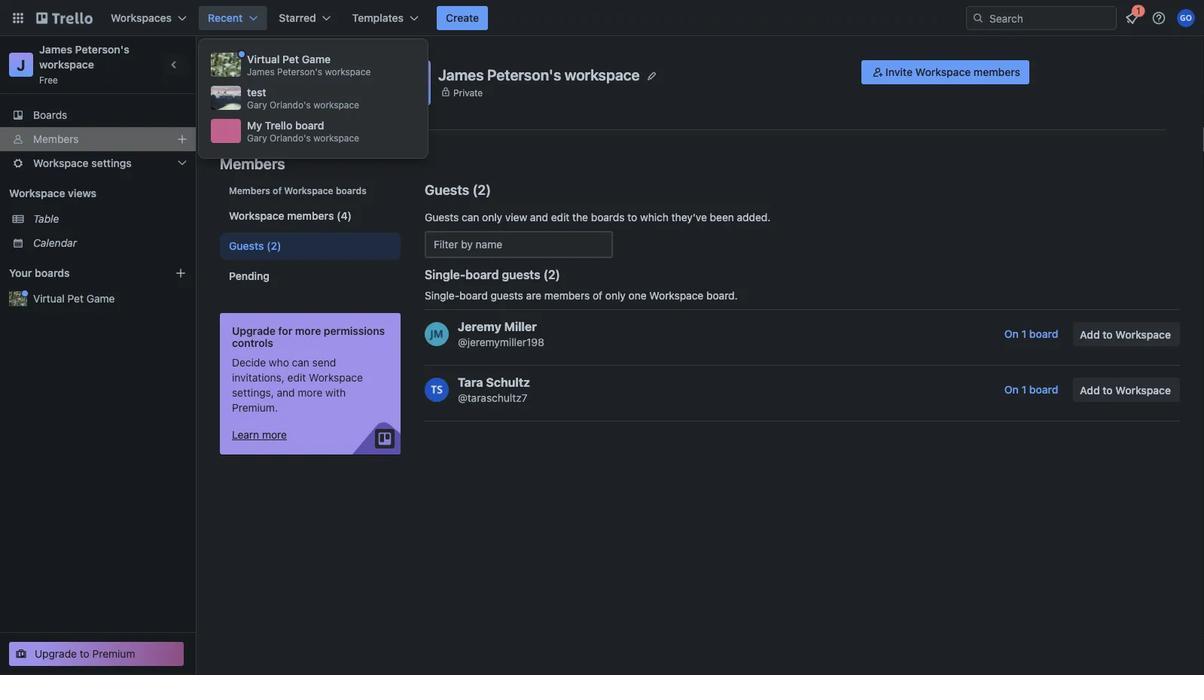 Task type: describe. For each thing, give the bounding box(es) containing it.
permissions
[[324, 325, 385, 338]]

j
[[17, 56, 25, 73]]

search image
[[973, 12, 985, 24]]

(2) inside single-board guests (2) single-board guests are members of only one workspace board.
[[544, 268, 561, 282]]

workspace members
[[229, 210, 334, 222]]

settings
[[91, 157, 132, 170]]

templates
[[352, 12, 404, 24]]

0 vertical spatial and
[[530, 211, 549, 224]]

virtual pet game james peterson's workspace
[[247, 53, 371, 77]]

on 1 board for tara schultz
[[1005, 384, 1059, 396]]

0 vertical spatial edit
[[551, 211, 570, 224]]

jeremy
[[458, 320, 502, 334]]

schultz
[[486, 376, 530, 390]]

can inside upgrade for more permissions controls decide who can send invitations, edit workspace settings, and more with premium.
[[292, 357, 310, 369]]

workspace inside upgrade for more permissions controls decide who can send invitations, edit workspace settings, and more with premium.
[[309, 372, 363, 384]]

1 for jeremy miller
[[1022, 328, 1027, 341]]

j link
[[9, 53, 33, 77]]

menu containing virtual pet game
[[208, 48, 419, 149]]

)
[[486, 182, 491, 198]]

Filter by name text field
[[425, 231, 613, 258]]

trello
[[265, 119, 293, 132]]

0 vertical spatial guests
[[502, 268, 541, 282]]

workspace inside test gary orlando's workspace
[[314, 99, 360, 110]]

recent
[[208, 12, 243, 24]]

only inside single-board guests (2) single-board guests are members of only one workspace board.
[[606, 290, 626, 302]]

0 vertical spatial more
[[295, 325, 321, 338]]

tara schultz @taraschultz7
[[458, 376, 530, 405]]

pending link
[[220, 263, 401, 290]]

add for miller
[[1081, 329, 1101, 341]]

workspace inside "dropdown button"
[[33, 157, 89, 170]]

miller
[[505, 320, 537, 334]]

views
[[68, 187, 97, 200]]

jeremy miller @jeremymiller198
[[458, 320, 545, 349]]

workspace down the primary element
[[565, 66, 640, 83]]

test
[[247, 86, 266, 99]]

( 2 )
[[473, 182, 491, 198]]

on 1 board for jeremy miller
[[1005, 328, 1059, 341]]

calendar link
[[33, 236, 187, 251]]

one
[[629, 290, 647, 302]]

@jeremymiller198
[[458, 336, 545, 349]]

virtual for virtual pet game james peterson's workspace
[[247, 53, 280, 66]]

learn more
[[232, 429, 287, 442]]

game for virtual pet game
[[86, 293, 115, 305]]

send
[[313, 357, 336, 369]]

been
[[710, 211, 735, 224]]

edit inside upgrade for more permissions controls decide who can send invitations, edit workspace settings, and more with premium.
[[288, 372, 306, 384]]

templates button
[[343, 6, 428, 30]]

1 vertical spatial more
[[298, 387, 323, 399]]

pet for virtual pet game james peterson's workspace
[[283, 53, 299, 66]]

controls
[[232, 337, 273, 350]]

virtual pet game
[[33, 293, 115, 305]]

single-board guests (2) single-board guests are members of only one workspace board.
[[425, 268, 738, 302]]

0 vertical spatial can
[[462, 211, 480, 224]]

workspace inside virtual pet game james peterson's workspace
[[325, 66, 371, 77]]

for
[[278, 325, 293, 338]]

workspace inside "james peterson's workspace free"
[[39, 58, 94, 71]]

upgrade for more permissions controls decide who can send invitations, edit workspace settings, and more with premium.
[[232, 325, 385, 414]]

premium
[[92, 648, 135, 661]]

starred button
[[270, 6, 340, 30]]

learn
[[232, 429, 259, 442]]

workspace settings
[[33, 157, 132, 170]]

upgrade to premium
[[35, 648, 135, 661]]

james peterson's workspace link
[[39, 43, 132, 71]]

james peterson's workspace free
[[39, 43, 132, 85]]

peterson's for james peterson's workspace free
[[75, 43, 130, 56]]

add board image
[[175, 268, 187, 280]]

added.
[[737, 211, 771, 224]]

add to workspace for schultz
[[1081, 385, 1172, 397]]

learn more button
[[232, 428, 287, 443]]

gary inside test gary orlando's workspace
[[247, 99, 267, 110]]

2 vertical spatial members
[[229, 185, 270, 196]]

1 notification image
[[1124, 9, 1142, 27]]

primary element
[[0, 0, 1205, 36]]

game for virtual pet game james peterson's workspace
[[302, 53, 331, 66]]

boards
[[33, 109, 67, 121]]

on for schultz
[[1005, 384, 1020, 396]]

james for james peterson's workspace
[[439, 66, 484, 83]]

(4)
[[337, 210, 352, 222]]

table
[[33, 213, 59, 225]]

members of workspace boards
[[229, 185, 367, 196]]

guests for (2)
[[229, 240, 264, 252]]

virtual pet game link
[[33, 292, 187, 307]]

0 horizontal spatial (2)
[[267, 240, 281, 252]]

pending
[[229, 270, 270, 283]]

recent button
[[199, 6, 267, 30]]



Task type: locate. For each thing, give the bounding box(es) containing it.
0 vertical spatial single-
[[425, 268, 466, 282]]

2 on 1 board from the top
[[1005, 384, 1059, 396]]

0 horizontal spatial pet
[[68, 293, 84, 305]]

boards right the
[[591, 211, 625, 224]]

workspace inside single-board guests (2) single-board guests are members of only one workspace board.
[[650, 290, 704, 302]]

can down ( at the top of page
[[462, 211, 480, 224]]

only
[[482, 211, 503, 224], [606, 290, 626, 302]]

2 on from the top
[[1005, 384, 1020, 396]]

pet for virtual pet game
[[68, 293, 84, 305]]

2 horizontal spatial james
[[439, 66, 484, 83]]

of up 'workspace members'
[[273, 185, 282, 196]]

virtual for virtual pet game
[[33, 293, 65, 305]]

members up 'workspace members'
[[229, 185, 270, 196]]

orlando's
[[270, 99, 311, 110], [270, 133, 311, 143]]

gary down the test
[[247, 99, 267, 110]]

1 horizontal spatial peterson's
[[277, 66, 323, 77]]

premium.
[[232, 402, 278, 414]]

on for miller
[[1005, 328, 1020, 341]]

more
[[295, 325, 321, 338], [298, 387, 323, 399], [262, 429, 287, 442]]

add to workspace link for miller
[[1074, 323, 1181, 347]]

members inside members link
[[33, 133, 79, 145]]

0 vertical spatial orlando's
[[270, 99, 311, 110]]

2 horizontal spatial peterson's
[[488, 66, 562, 83]]

1 horizontal spatial boards
[[336, 185, 367, 196]]

your boards with 1 items element
[[9, 265, 152, 283]]

your
[[9, 267, 32, 280]]

1 vertical spatial members
[[287, 210, 334, 222]]

game up test gary orlando's workspace
[[302, 53, 331, 66]]

0 horizontal spatial james
[[39, 43, 72, 56]]

virtual inside virtual pet game james peterson's workspace
[[247, 53, 280, 66]]

and inside upgrade for more permissions controls decide who can send invitations, edit workspace settings, and more with premium.
[[277, 387, 295, 399]]

2 vertical spatial boards
[[35, 267, 70, 280]]

2 add from the top
[[1081, 385, 1101, 397]]

workspace down test gary orlando's workspace
[[314, 133, 360, 143]]

to inside "link"
[[80, 648, 89, 661]]

1 vertical spatial only
[[606, 290, 626, 302]]

game down your boards with 1 items element
[[86, 293, 115, 305]]

guests left are
[[491, 290, 524, 302]]

0 vertical spatial gary
[[247, 99, 267, 110]]

workspace up free
[[39, 58, 94, 71]]

add to workspace link
[[1074, 323, 1181, 347], [1074, 378, 1181, 402]]

2 add to workspace link from the top
[[1074, 378, 1181, 402]]

members down boards
[[33, 133, 79, 145]]

guests left ( at the top of page
[[425, 182, 470, 198]]

0 vertical spatial pet
[[283, 53, 299, 66]]

1 horizontal spatial (2)
[[544, 268, 561, 282]]

add
[[1081, 329, 1101, 341], [1081, 385, 1101, 397]]

workspaces button
[[102, 6, 196, 30]]

boards down calendar
[[35, 267, 70, 280]]

1 add to workspace link from the top
[[1074, 323, 1181, 347]]

boards
[[336, 185, 367, 196], [591, 211, 625, 224], [35, 267, 70, 280]]

1 horizontal spatial members
[[545, 290, 590, 302]]

on
[[1005, 328, 1020, 341], [1005, 384, 1020, 396]]

decide
[[232, 357, 266, 369]]

workspace
[[39, 58, 94, 71], [565, 66, 640, 83], [325, 66, 371, 77], [314, 99, 360, 110], [314, 133, 360, 143]]

single-
[[425, 268, 466, 282], [425, 290, 460, 302]]

1 vertical spatial orlando's
[[270, 133, 311, 143]]

guests
[[502, 268, 541, 282], [491, 290, 524, 302]]

(2) down filter by name text field
[[544, 268, 561, 282]]

workspace up test gary orlando's workspace
[[325, 66, 371, 77]]

to
[[628, 211, 638, 224], [1103, 329, 1114, 341], [1103, 385, 1114, 397], [80, 648, 89, 661]]

upgrade left premium
[[35, 648, 77, 661]]

1 vertical spatial add to workspace link
[[1074, 378, 1181, 402]]

0 horizontal spatial boards
[[35, 267, 70, 280]]

add for schultz
[[1081, 385, 1101, 397]]

members link
[[0, 127, 196, 151]]

orlando's inside my trello board gary orlando's workspace
[[270, 133, 311, 143]]

1 vertical spatial of
[[593, 290, 603, 302]]

workspace inside button
[[916, 66, 972, 78]]

members down search 'icon'
[[974, 66, 1021, 78]]

2 gary from the top
[[247, 133, 267, 143]]

and
[[530, 211, 549, 224], [277, 387, 295, 399]]

board
[[295, 119, 324, 132], [466, 268, 499, 282], [460, 290, 488, 302], [1030, 328, 1059, 341], [1030, 384, 1059, 396]]

2 orlando's from the top
[[270, 133, 311, 143]]

pet inside virtual pet game james peterson's workspace
[[283, 53, 299, 66]]

2 vertical spatial members
[[545, 290, 590, 302]]

view
[[506, 211, 528, 224]]

free
[[39, 75, 58, 85]]

2
[[478, 182, 486, 198]]

2 horizontal spatial boards
[[591, 211, 625, 224]]

james inside "james peterson's workspace free"
[[39, 43, 72, 56]]

starred
[[279, 12, 316, 24]]

my
[[247, 119, 262, 132]]

virtual down your boards at the left top of page
[[33, 293, 65, 305]]

game inside virtual pet game james peterson's workspace
[[302, 53, 331, 66]]

1 vertical spatial 1
[[1022, 384, 1027, 396]]

workspace navigation collapse icon image
[[164, 54, 185, 75]]

add to workspace link for schultz
[[1074, 378, 1181, 402]]

gary
[[247, 99, 267, 110], [247, 133, 267, 143]]

1 horizontal spatial of
[[593, 290, 603, 302]]

members down members of workspace boards
[[287, 210, 334, 222]]

1 add to workspace from the top
[[1081, 329, 1172, 341]]

on 1 board link for miller
[[996, 323, 1068, 347]]

1 horizontal spatial pet
[[283, 53, 299, 66]]

who
[[269, 357, 289, 369]]

1 vertical spatial add to workspace
[[1081, 385, 1172, 397]]

0 vertical spatial add to workspace link
[[1074, 323, 1181, 347]]

pet
[[283, 53, 299, 66], [68, 293, 84, 305]]

more right learn
[[262, 429, 287, 442]]

orlando's down trello
[[270, 133, 311, 143]]

1 vertical spatial boards
[[591, 211, 625, 224]]

0 vertical spatial upgrade
[[232, 325, 276, 338]]

orlando's up trello
[[270, 99, 311, 110]]

they've
[[672, 211, 708, 224]]

1 horizontal spatial and
[[530, 211, 549, 224]]

1 horizontal spatial james
[[247, 66, 275, 77]]

test gary orlando's workspace
[[247, 86, 360, 110]]

2 vertical spatial guests
[[229, 240, 264, 252]]

pet up test gary orlando's workspace
[[283, 53, 299, 66]]

1 on 1 board from the top
[[1005, 328, 1059, 341]]

workspace settings button
[[0, 151, 196, 176]]

can right who
[[292, 357, 310, 369]]

0 horizontal spatial upgrade
[[35, 648, 77, 661]]

Search field
[[985, 7, 1117, 29]]

members down my
[[220, 154, 285, 172]]

tara
[[458, 376, 483, 390]]

guests left view
[[425, 211, 459, 224]]

1 vertical spatial on 1 board link
[[996, 378, 1068, 402]]

1 gary from the top
[[247, 99, 267, 110]]

with
[[326, 387, 346, 399]]

upgrade inside "link"
[[35, 648, 77, 661]]

1 vertical spatial on
[[1005, 384, 1020, 396]]

1 vertical spatial gary
[[247, 133, 267, 143]]

and down who
[[277, 387, 295, 399]]

invite
[[886, 66, 913, 78]]

orlando's inside test gary orlando's workspace
[[270, 99, 311, 110]]

0 vertical spatial guests
[[425, 182, 470, 198]]

workspace inside my trello board gary orlando's workspace
[[314, 133, 360, 143]]

more left with
[[298, 387, 323, 399]]

0 vertical spatial of
[[273, 185, 282, 196]]

members right are
[[545, 290, 590, 302]]

james up free
[[39, 43, 72, 56]]

2 1 from the top
[[1022, 384, 1027, 396]]

boards up (4)
[[336, 185, 367, 196]]

settings,
[[232, 387, 274, 399]]

members
[[33, 133, 79, 145], [220, 154, 285, 172], [229, 185, 270, 196]]

1 horizontal spatial edit
[[551, 211, 570, 224]]

1 single- from the top
[[425, 268, 466, 282]]

workspace views
[[9, 187, 97, 200]]

edit left the
[[551, 211, 570, 224]]

1 add from the top
[[1081, 329, 1101, 341]]

1 horizontal spatial virtual
[[247, 53, 280, 66]]

pet down your boards with 1 items element
[[68, 293, 84, 305]]

0 horizontal spatial members
[[287, 210, 334, 222]]

on 1 board
[[1005, 328, 1059, 341], [1005, 384, 1059, 396]]

1 horizontal spatial only
[[606, 290, 626, 302]]

(2) down 'workspace members'
[[267, 240, 281, 252]]

add to workspace
[[1081, 329, 1172, 341], [1081, 385, 1172, 397]]

are
[[526, 290, 542, 302]]

2 horizontal spatial members
[[974, 66, 1021, 78]]

upgrade for upgrade for more permissions controls decide who can send invitations, edit workspace settings, and more with premium.
[[232, 325, 276, 338]]

virtual
[[247, 53, 280, 66], [33, 293, 65, 305]]

0 vertical spatial add
[[1081, 329, 1101, 341]]

james inside virtual pet game james peterson's workspace
[[247, 66, 275, 77]]

gary orlando (garyorlando) image
[[1178, 9, 1196, 27]]

1 vertical spatial can
[[292, 357, 310, 369]]

members inside single-board guests (2) single-board guests are members of only one workspace board.
[[545, 290, 590, 302]]

0 vertical spatial on 1 board
[[1005, 328, 1059, 341]]

table link
[[33, 212, 187, 227]]

board.
[[707, 290, 738, 302]]

the
[[573, 211, 589, 224]]

of inside single-board guests (2) single-board guests are members of only one workspace board.
[[593, 290, 603, 302]]

0 horizontal spatial and
[[277, 387, 295, 399]]

0 vertical spatial (2)
[[267, 240, 281, 252]]

1
[[1022, 328, 1027, 341], [1022, 384, 1027, 396]]

0 vertical spatial members
[[974, 66, 1021, 78]]

0 vertical spatial on
[[1005, 328, 1020, 341]]

0 horizontal spatial of
[[273, 185, 282, 196]]

of left one
[[593, 290, 603, 302]]

1 vertical spatial guests
[[425, 211, 459, 224]]

1 horizontal spatial can
[[462, 211, 480, 224]]

guests up are
[[502, 268, 541, 282]]

0 horizontal spatial game
[[86, 293, 115, 305]]

peterson's
[[75, 43, 130, 56], [488, 66, 562, 83], [277, 66, 323, 77]]

james peterson's workspace
[[439, 66, 640, 83]]

2 vertical spatial more
[[262, 429, 287, 442]]

0 vertical spatial on 1 board link
[[996, 323, 1068, 347]]

can
[[462, 211, 480, 224], [292, 357, 310, 369]]

my trello board gary orlando's workspace
[[247, 119, 360, 143]]

james up the test
[[247, 66, 275, 77]]

0 horizontal spatial only
[[482, 211, 503, 224]]

1 vertical spatial guests
[[491, 290, 524, 302]]

create
[[446, 12, 479, 24]]

board inside my trello board gary orlando's workspace
[[295, 119, 324, 132]]

1 orlando's from the top
[[270, 99, 311, 110]]

1 on from the top
[[1005, 328, 1020, 341]]

calendar
[[33, 237, 77, 249]]

add to workspace for miller
[[1081, 329, 1172, 341]]

more inside button
[[262, 429, 287, 442]]

1 vertical spatial game
[[86, 293, 115, 305]]

gary inside my trello board gary orlando's workspace
[[247, 133, 267, 143]]

1 vertical spatial (2)
[[544, 268, 561, 282]]

0 horizontal spatial can
[[292, 357, 310, 369]]

back to home image
[[36, 6, 93, 30]]

1 on 1 board link from the top
[[996, 323, 1068, 347]]

upgrade to premium link
[[9, 643, 184, 667]]

0 horizontal spatial peterson's
[[75, 43, 130, 56]]

upgrade for upgrade to premium
[[35, 648, 77, 661]]

create button
[[437, 6, 488, 30]]

guests can only view and edit the boards to which they've been added.
[[425, 211, 771, 224]]

1 vertical spatial pet
[[68, 293, 84, 305]]

2 on 1 board link from the top
[[996, 378, 1068, 402]]

james up private at the top left of the page
[[439, 66, 484, 83]]

0 vertical spatial 1
[[1022, 328, 1027, 341]]

1 vertical spatial and
[[277, 387, 295, 399]]

1 horizontal spatial upgrade
[[232, 325, 276, 338]]

1 vertical spatial members
[[220, 154, 285, 172]]

only left one
[[606, 290, 626, 302]]

invite workspace members button
[[862, 60, 1030, 84]]

0 horizontal spatial virtual
[[33, 293, 65, 305]]

upgrade inside upgrade for more permissions controls decide who can send invitations, edit workspace settings, and more with premium.
[[232, 325, 276, 338]]

1 1 from the top
[[1022, 328, 1027, 341]]

0 horizontal spatial edit
[[288, 372, 306, 384]]

guests up pending at the top left of the page
[[229, 240, 264, 252]]

invite workspace members
[[886, 66, 1021, 78]]

0 vertical spatial virtual
[[247, 53, 280, 66]]

1 vertical spatial on 1 board
[[1005, 384, 1059, 396]]

james
[[39, 43, 72, 56], [439, 66, 484, 83], [247, 66, 275, 77]]

boards link
[[0, 103, 196, 127]]

workspace up my trello board gary orlando's workspace
[[314, 99, 360, 110]]

peterson's for james peterson's workspace
[[488, 66, 562, 83]]

workspace
[[916, 66, 972, 78], [33, 157, 89, 170], [284, 185, 334, 196], [9, 187, 65, 200], [229, 210, 285, 222], [650, 290, 704, 302], [1116, 329, 1172, 341], [309, 372, 363, 384], [1116, 385, 1172, 397]]

0 vertical spatial game
[[302, 53, 331, 66]]

peterson's inside virtual pet game james peterson's workspace
[[277, 66, 323, 77]]

upgrade left for
[[232, 325, 276, 338]]

open information menu image
[[1152, 11, 1167, 26]]

1 vertical spatial virtual
[[33, 293, 65, 305]]

1 vertical spatial upgrade
[[35, 648, 77, 661]]

0 vertical spatial members
[[33, 133, 79, 145]]

guests for (
[[425, 182, 470, 198]]

on 1 board link for schultz
[[996, 378, 1068, 402]]

1 vertical spatial add
[[1081, 385, 1101, 397]]

1 for tara schultz
[[1022, 384, 1027, 396]]

menu
[[208, 48, 419, 149]]

your boards
[[9, 267, 70, 280]]

0 vertical spatial only
[[482, 211, 503, 224]]

edit
[[551, 211, 570, 224], [288, 372, 306, 384]]

invitations,
[[232, 372, 285, 384]]

only left view
[[482, 211, 503, 224]]

1 horizontal spatial game
[[302, 53, 331, 66]]

0 vertical spatial boards
[[336, 185, 367, 196]]

and right view
[[530, 211, 549, 224]]

workspaces
[[111, 12, 172, 24]]

0 vertical spatial add to workspace
[[1081, 329, 1172, 341]]

1 vertical spatial single-
[[425, 290, 460, 302]]

2 add to workspace from the top
[[1081, 385, 1172, 397]]

gary down my
[[247, 133, 267, 143]]

peterson's inside "james peterson's workspace free"
[[75, 43, 130, 56]]

(
[[473, 182, 478, 198]]

2 single- from the top
[[425, 290, 460, 302]]

@taraschultz7
[[458, 392, 528, 405]]

members inside button
[[974, 66, 1021, 78]]

virtual up the test
[[247, 53, 280, 66]]

which
[[641, 211, 669, 224]]

edit down who
[[288, 372, 306, 384]]

private
[[454, 87, 483, 98]]

1 vertical spatial edit
[[288, 372, 306, 384]]

james for james peterson's workspace free
[[39, 43, 72, 56]]

more right for
[[295, 325, 321, 338]]

sm image
[[871, 65, 886, 80]]



Task type: vqa. For each thing, say whether or not it's contained in the screenshot.
the "(2)"
yes



